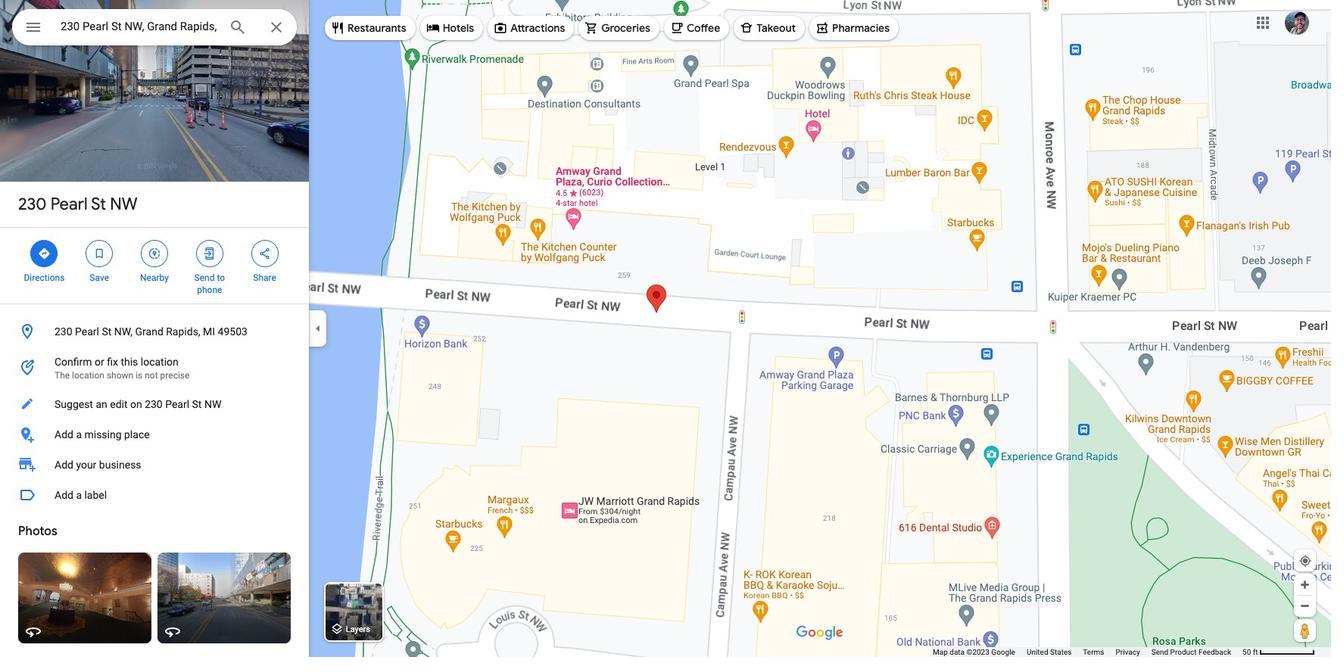 Task type: describe. For each thing, give the bounding box(es) containing it.

[[24, 17, 42, 38]]

pearl inside 'button'
[[165, 398, 189, 411]]

directions
[[24, 273, 65, 283]]

send product feedback button
[[1152, 648, 1232, 657]]

send to phone
[[194, 273, 225, 295]]

st inside 'button'
[[192, 398, 202, 411]]

business
[[99, 459, 141, 471]]

layers
[[346, 625, 370, 635]]

or
[[95, 356, 104, 368]]

add a label button
[[0, 480, 309, 511]]

the
[[55, 370, 70, 381]]

fix
[[107, 356, 118, 368]]

add for add a label
[[55, 489, 73, 501]]

states
[[1051, 648, 1072, 657]]

show your location image
[[1299, 554, 1313, 568]]

©2023
[[967, 648, 990, 657]]

an
[[96, 398, 107, 411]]

takeout
[[757, 21, 796, 35]]

0 vertical spatial nw
[[110, 194, 137, 215]]

pearl for nw,
[[75, 326, 99, 338]]

a for label
[[76, 489, 82, 501]]


[[203, 245, 216, 262]]

mi
[[203, 326, 215, 338]]

zoom in image
[[1300, 579, 1311, 591]]

230 pearl st nw
[[18, 194, 137, 215]]

1 vertical spatial location
[[72, 370, 105, 381]]

attractions
[[511, 21, 565, 35]]

place
[[124, 429, 150, 441]]

privacy button
[[1116, 648, 1141, 657]]

50 ft
[[1243, 648, 1259, 657]]

this
[[121, 356, 138, 368]]

 button
[[12, 9, 55, 48]]

pearl for nw
[[50, 194, 88, 215]]

precise
[[160, 370, 190, 381]]

groceries button
[[579, 10, 660, 46]]

suggest an edit on 230 pearl st nw button
[[0, 389, 309, 420]]

attractions button
[[488, 10, 574, 46]]

restaurants
[[348, 21, 407, 35]]

map
[[933, 648, 948, 657]]

st for nw,
[[102, 326, 112, 338]]

google
[[992, 648, 1016, 657]]

49503
[[218, 326, 248, 338]]

pharmacies button
[[810, 10, 899, 46]]

product
[[1171, 648, 1197, 657]]

send for send to phone
[[194, 273, 215, 283]]

suggest
[[55, 398, 93, 411]]

nw inside 'button'
[[204, 398, 221, 411]]

shown
[[107, 370, 133, 381]]

terms
[[1083, 648, 1105, 657]]

230 for 230 pearl st nw
[[18, 194, 47, 215]]

footer inside google maps element
[[933, 648, 1243, 657]]

confirm
[[55, 356, 92, 368]]

coffee button
[[664, 10, 730, 46]]

restaurants button
[[325, 10, 416, 46]]

230 for 230 pearl st nw, grand rapids, mi 49503
[[55, 326, 72, 338]]

230 pearl st nw, grand rapids, mi 49503 button
[[0, 317, 309, 347]]



Task type: locate. For each thing, give the bounding box(es) containing it.
data
[[950, 648, 965, 657]]

pearl down precise
[[165, 398, 189, 411]]

0 horizontal spatial send
[[194, 273, 215, 283]]

feedback
[[1199, 648, 1232, 657]]

st inside button
[[102, 326, 112, 338]]

pearl up or
[[75, 326, 99, 338]]

nearby
[[140, 273, 169, 283]]

2 vertical spatial 230
[[145, 398, 163, 411]]

nw up actions for 230 pearl st nw region
[[110, 194, 137, 215]]

suggest an edit on 230 pearl st nw
[[55, 398, 221, 411]]

missing
[[84, 429, 122, 441]]

hotels button
[[420, 10, 483, 46]]


[[93, 245, 106, 262]]

location up not
[[141, 356, 179, 368]]

send
[[194, 273, 215, 283], [1152, 648, 1169, 657]]

1 vertical spatial a
[[76, 489, 82, 501]]

none field inside 230 pearl st nw, grand rapids, mi 49503 field
[[61, 17, 217, 36]]

st
[[91, 194, 106, 215], [102, 326, 112, 338], [192, 398, 202, 411]]

groceries
[[602, 21, 651, 35]]

230 inside 'button'
[[145, 398, 163, 411]]

a
[[76, 429, 82, 441], [76, 489, 82, 501]]

location
[[141, 356, 179, 368], [72, 370, 105, 381]]

1 horizontal spatial send
[[1152, 648, 1169, 657]]

230 up confirm
[[55, 326, 72, 338]]

nw
[[110, 194, 137, 215], [204, 398, 221, 411]]

230 Pearl St NW, Grand Rapids, MI 49503 field
[[12, 9, 297, 45]]


[[148, 245, 161, 262]]

pearl up 
[[50, 194, 88, 215]]

actions for 230 pearl st nw region
[[0, 228, 309, 304]]

edit
[[110, 398, 128, 411]]

location down or
[[72, 370, 105, 381]]

st up  on the left of page
[[91, 194, 106, 215]]

230 up 
[[18, 194, 47, 215]]

send inside button
[[1152, 648, 1169, 657]]

photos
[[18, 524, 57, 539]]

add a label
[[55, 489, 107, 501]]

1 vertical spatial nw
[[204, 398, 221, 411]]

send up phone
[[194, 273, 215, 283]]

footer containing map data ©2023 google
[[933, 648, 1243, 657]]

1 horizontal spatial nw
[[204, 398, 221, 411]]

add your business
[[55, 459, 141, 471]]


[[258, 245, 272, 262]]

map data ©2023 google
[[933, 648, 1016, 657]]

3 add from the top
[[55, 489, 73, 501]]

0 vertical spatial a
[[76, 429, 82, 441]]

send left "product"
[[1152, 648, 1169, 657]]

2 add from the top
[[55, 459, 73, 471]]

save
[[90, 273, 109, 283]]

united
[[1027, 648, 1049, 657]]

1 vertical spatial add
[[55, 459, 73, 471]]

0 vertical spatial location
[[141, 356, 179, 368]]

0 vertical spatial pearl
[[50, 194, 88, 215]]

share
[[253, 273, 276, 283]]

hotels
[[443, 21, 474, 35]]

takeout button
[[734, 10, 805, 46]]

50 ft button
[[1243, 648, 1316, 657]]

230 right on on the bottom left of the page
[[145, 398, 163, 411]]

show street view coverage image
[[1295, 620, 1316, 642]]

add
[[55, 429, 73, 441], [55, 459, 73, 471], [55, 489, 73, 501]]

2 vertical spatial add
[[55, 489, 73, 501]]

nw up add a missing place button in the left of the page
[[204, 398, 221, 411]]

st up add a missing place button in the left of the page
[[192, 398, 202, 411]]

confirm or fix this location the location shown is not precise
[[55, 356, 190, 381]]


[[37, 245, 51, 262]]

a for missing
[[76, 429, 82, 441]]

united states
[[1027, 648, 1072, 657]]

230 pearl st nw main content
[[0, 0, 309, 657]]

2 vertical spatial st
[[192, 398, 202, 411]]

add left 'label'
[[55, 489, 73, 501]]

pearl inside button
[[75, 326, 99, 338]]

google maps element
[[0, 0, 1332, 657]]

230 inside button
[[55, 326, 72, 338]]

add down suggest
[[55, 429, 73, 441]]

google account: cj baylor  
(christian.baylor@adept.ai) image
[[1285, 10, 1310, 35]]

2 a from the top
[[76, 489, 82, 501]]

united states button
[[1027, 648, 1072, 657]]

230 pearl st nw, grand rapids, mi 49503
[[55, 326, 248, 338]]

ft
[[1253, 648, 1259, 657]]

2 vertical spatial pearl
[[165, 398, 189, 411]]

1 vertical spatial pearl
[[75, 326, 99, 338]]

1 vertical spatial 230
[[55, 326, 72, 338]]

add for add a missing place
[[55, 429, 73, 441]]

collapse side panel image
[[310, 320, 326, 337]]

on
[[130, 398, 142, 411]]

1 horizontal spatial location
[[141, 356, 179, 368]]

st for nw
[[91, 194, 106, 215]]

0 vertical spatial add
[[55, 429, 73, 441]]

add inside "link"
[[55, 459, 73, 471]]

send for send product feedback
[[1152, 648, 1169, 657]]

to
[[217, 273, 225, 283]]

your
[[76, 459, 96, 471]]

coffee
[[687, 21, 720, 35]]

footer
[[933, 648, 1243, 657]]

1 vertical spatial send
[[1152, 648, 1169, 657]]

add your business link
[[0, 450, 309, 480]]

a left the missing
[[76, 429, 82, 441]]

pharmacies
[[833, 21, 890, 35]]

grand
[[135, 326, 163, 338]]

230
[[18, 194, 47, 215], [55, 326, 72, 338], [145, 398, 163, 411]]

add a missing place button
[[0, 420, 309, 450]]

send inside send to phone
[[194, 273, 215, 283]]

None field
[[61, 17, 217, 36]]

0 horizontal spatial nw
[[110, 194, 137, 215]]

phone
[[197, 285, 222, 295]]

st left nw,
[[102, 326, 112, 338]]

1 vertical spatial st
[[102, 326, 112, 338]]

0 horizontal spatial location
[[72, 370, 105, 381]]

50
[[1243, 648, 1252, 657]]

not
[[145, 370, 158, 381]]

0 horizontal spatial 230
[[18, 194, 47, 215]]

1 add from the top
[[55, 429, 73, 441]]

1 a from the top
[[76, 429, 82, 441]]

send product feedback
[[1152, 648, 1232, 657]]

rapids,
[[166, 326, 200, 338]]

1 horizontal spatial 230
[[55, 326, 72, 338]]

0 vertical spatial 230
[[18, 194, 47, 215]]

add for add your business
[[55, 459, 73, 471]]

privacy
[[1116, 648, 1141, 657]]

zoom out image
[[1300, 601, 1311, 612]]

add left your
[[55, 459, 73, 471]]

2 horizontal spatial 230
[[145, 398, 163, 411]]

a left 'label'
[[76, 489, 82, 501]]

nw,
[[114, 326, 133, 338]]

0 vertical spatial st
[[91, 194, 106, 215]]

 search field
[[12, 9, 297, 48]]

is
[[136, 370, 143, 381]]

pearl
[[50, 194, 88, 215], [75, 326, 99, 338], [165, 398, 189, 411]]

0 vertical spatial send
[[194, 273, 215, 283]]

add a missing place
[[55, 429, 150, 441]]

label
[[84, 489, 107, 501]]

terms button
[[1083, 648, 1105, 657]]



Task type: vqa. For each thing, say whether or not it's contained in the screenshot.
first "field" from the top
no



